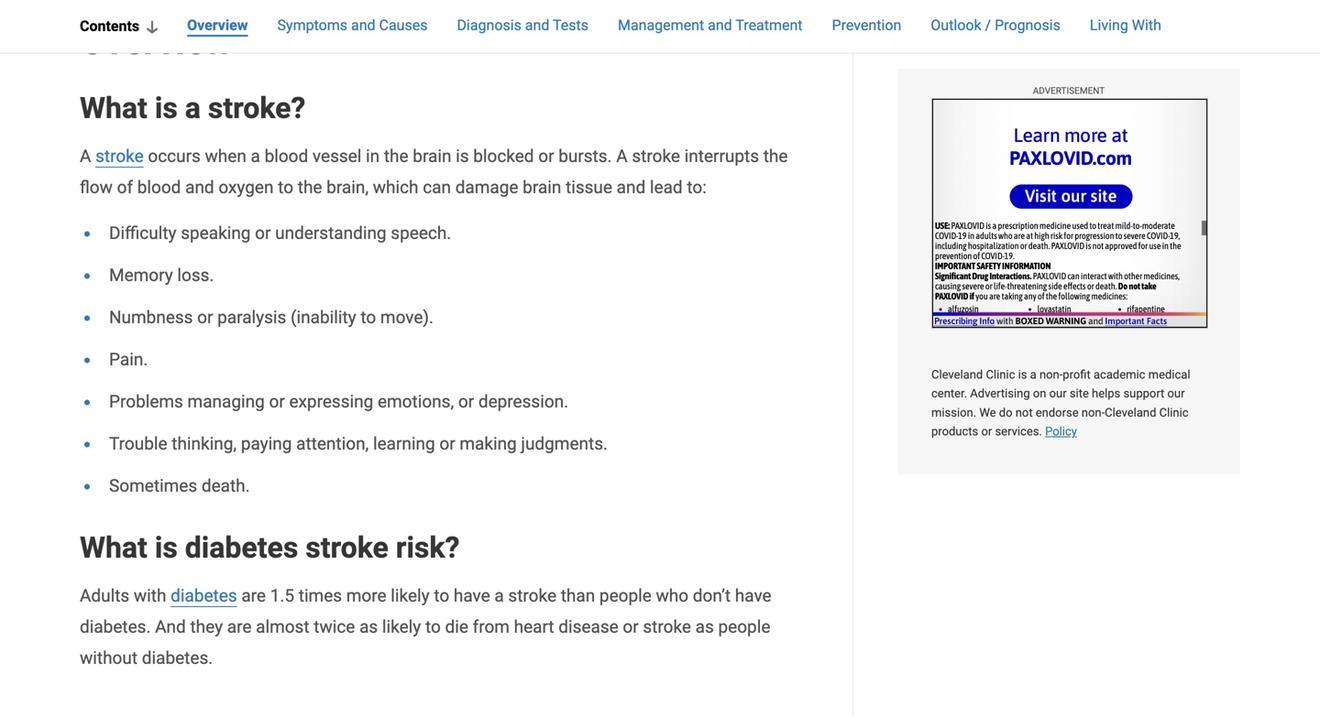 Task type: describe. For each thing, give the bounding box(es) containing it.
2 as from the left
[[696, 617, 714, 638]]

loss.
[[177, 265, 214, 286]]

0 vertical spatial likely
[[391, 586, 430, 606]]

sometimes death.
[[109, 476, 250, 496]]

learning
[[373, 434, 435, 454]]

to:
[[687, 177, 707, 197]]

2 have from the left
[[735, 586, 772, 606]]

stroke link
[[95, 146, 144, 166]]

stroke up heart
[[508, 586, 557, 606]]

1 horizontal spatial the
[[384, 146, 409, 166]]

1 as from the left
[[359, 617, 378, 638]]

/
[[985, 17, 991, 34]]

1 have from the left
[[454, 586, 490, 606]]

and for tests
[[525, 17, 550, 34]]

center.
[[932, 387, 967, 401]]

stroke up of
[[95, 146, 144, 166]]

blocked
[[473, 146, 534, 166]]

1 horizontal spatial cleveland
[[1105, 406, 1157, 420]]

a inside cleveland clinic is a non-profit academic medical center. advertising on our site helps support our mission. we do not endorse non-cleveland clinic products or services.
[[1030, 368, 1037, 382]]

causes
[[379, 17, 428, 34]]

move).
[[380, 308, 434, 328]]

bursts.
[[559, 146, 612, 166]]

risk?
[[396, 531, 460, 566]]

almost
[[256, 617, 309, 638]]

don't
[[693, 586, 731, 606]]

prevention
[[832, 17, 902, 34]]

1 horizontal spatial clinic
[[1159, 406, 1189, 420]]

overview link
[[187, 15, 248, 38]]

to inside 'occurs when a blood vessel in the brain is blocked or bursts. a stroke interrupts the flow of blood and oxygen to the brain, which can damage brain tissue and lead to:'
[[278, 177, 293, 197]]

when
[[205, 146, 246, 166]]

cleveland clinic is a non-profit academic medical center. advertising on our site helps support our mission. we do not endorse non-cleveland clinic products or services.
[[932, 368, 1191, 439]]

pain.
[[109, 350, 148, 370]]

do
[[999, 406, 1013, 420]]

1 our from the left
[[1049, 387, 1067, 401]]

1 vertical spatial non-
[[1082, 406, 1105, 420]]

medical
[[1149, 368, 1191, 382]]

tests
[[553, 17, 589, 34]]

can
[[423, 177, 451, 197]]

outlook / prognosis link
[[931, 15, 1061, 38]]

damage
[[455, 177, 518, 197]]

they
[[190, 617, 223, 638]]

to left die at the left bottom of the page
[[425, 617, 441, 638]]

symptoms and causes
[[277, 17, 428, 34]]

oxygen
[[219, 177, 274, 197]]

arrow down image
[[147, 20, 158, 33]]

diabetes for with
[[171, 586, 237, 606]]

lead
[[650, 177, 683, 197]]

living
[[1090, 17, 1128, 34]]

is inside 'occurs when a blood vessel in the brain is blocked or bursts. a stroke interrupts the flow of blood and oxygen to the brain, which can damage brain tissue and lead to:'
[[456, 146, 469, 166]]

what for what is diabetes stroke risk?
[[80, 531, 147, 566]]

and left lead
[[617, 177, 646, 197]]

0 vertical spatial blood
[[265, 146, 308, 166]]

vessel
[[313, 146, 362, 166]]

in
[[366, 146, 380, 166]]

0 horizontal spatial people
[[600, 586, 652, 606]]

stroke inside 'occurs when a blood vessel in the brain is blocked or bursts. a stroke interrupts the flow of blood and oxygen to the brain, which can damage brain tissue and lead to:'
[[632, 146, 680, 166]]

on
[[1033, 387, 1047, 401]]

paralysis
[[217, 308, 286, 328]]

or inside "are 1.5 times more likely to have a stroke than people who don't have diabetes. and they are almost twice as likely to die from heart disease or stroke as people without diabetes."
[[623, 617, 639, 638]]

0 horizontal spatial clinic
[[986, 368, 1015, 382]]

1.5
[[270, 586, 294, 606]]

die
[[445, 617, 468, 638]]

which
[[373, 177, 419, 197]]

brain,
[[327, 177, 369, 197]]

advertisement region
[[932, 98, 1208, 329]]

management and treatment link
[[618, 15, 803, 38]]

2 horizontal spatial the
[[763, 146, 788, 166]]

advertisement
[[1033, 85, 1105, 96]]

diagnosis and tests
[[457, 17, 589, 34]]

from
[[473, 617, 510, 638]]

expressing
[[289, 392, 373, 412]]

what for what is a stroke?
[[80, 91, 147, 126]]

and
[[155, 617, 186, 638]]

helps
[[1092, 387, 1121, 401]]

memory loss.
[[109, 265, 214, 286]]

policy link
[[1045, 425, 1077, 439]]

what is diabetes stroke risk?
[[80, 531, 460, 566]]

is up adults with diabetes on the bottom left
[[155, 531, 178, 566]]

site
[[1070, 387, 1089, 401]]

to up die at the left bottom of the page
[[434, 586, 449, 606]]

management and treatment
[[618, 17, 803, 34]]

more
[[346, 586, 387, 606]]

twice
[[314, 617, 355, 638]]

numbness or paralysis (inability to move).
[[109, 308, 434, 328]]

diabetes for is
[[185, 531, 298, 566]]

(inability
[[291, 308, 356, 328]]

flow
[[80, 177, 113, 197]]

diabetes link
[[171, 586, 237, 606]]

are 1.5 times more likely to have a stroke than people who don't have diabetes. and they are almost twice as likely to die from heart disease or stroke as people without diabetes.
[[80, 586, 772, 669]]

and for causes
[[351, 17, 376, 34]]

management
[[618, 17, 704, 34]]

diagnosis and tests link
[[457, 15, 589, 38]]

of
[[117, 177, 133, 197]]

problems managing or expressing emotions, or depression.
[[109, 392, 569, 412]]

we
[[980, 406, 996, 420]]

with
[[134, 586, 166, 606]]

a inside 'occurs when a blood vessel in the brain is blocked or bursts. a stroke interrupts the flow of blood and oxygen to the brain, which can damage brain tissue and lead to:'
[[616, 146, 628, 166]]

adults with diabetes
[[80, 586, 237, 606]]

or up "making"
[[458, 392, 474, 412]]

endorse
[[1036, 406, 1079, 420]]

1 a from the left
[[80, 146, 91, 166]]

0 vertical spatial cleveland
[[932, 368, 983, 382]]

1 horizontal spatial brain
[[523, 177, 561, 197]]

a inside 'occurs when a blood vessel in the brain is blocked or bursts. a stroke interrupts the flow of blood and oxygen to the brain, which can damage brain tissue and lead to:'
[[251, 146, 260, 166]]

numbness
[[109, 308, 193, 328]]



Task type: vqa. For each thing, say whether or not it's contained in the screenshot.
Thursday: in Sunday: Closed Monday: 7 a.m. - 4:30 p.m. Tuesday: 7 a.m. - 4:30 p.m. Wednesday: 7 a.m. - 4:30 p.m. Thursday: 7 a.m. - 4:30 p.m. Friday: 7 a.m. - 4:30 p.m. Saturday: Closed
no



Task type: locate. For each thing, give the bounding box(es) containing it.
a
[[80, 146, 91, 166], [616, 146, 628, 166]]

who
[[656, 586, 689, 606]]

interrupts
[[685, 146, 759, 166]]

a right bursts.
[[616, 146, 628, 166]]

or left bursts.
[[538, 146, 554, 166]]

products
[[932, 425, 979, 439]]

to
[[278, 177, 293, 197], [361, 308, 376, 328], [434, 586, 449, 606], [425, 617, 441, 638]]

clinic up advertising
[[986, 368, 1015, 382]]

and left causes
[[351, 17, 376, 34]]

0 horizontal spatial a
[[80, 146, 91, 166]]

adults
[[80, 586, 129, 606]]

0 vertical spatial clinic
[[986, 368, 1015, 382]]

2 a from the left
[[616, 146, 628, 166]]

death.
[[202, 476, 250, 496]]

clinic down support
[[1159, 406, 1189, 420]]

problems
[[109, 392, 183, 412]]

speaking
[[181, 223, 251, 243]]

or down we
[[981, 425, 992, 439]]

people
[[600, 586, 652, 606], [718, 617, 771, 638]]

1 what from the top
[[80, 91, 147, 126]]

stroke down who
[[643, 617, 691, 638]]

is up advertising
[[1018, 368, 1027, 382]]

1 vertical spatial blood
[[137, 177, 181, 197]]

a up from
[[495, 586, 504, 606]]

the right in
[[384, 146, 409, 166]]

a right when
[[251, 146, 260, 166]]

a up occurs
[[185, 91, 201, 126]]

1 vertical spatial diabetes
[[171, 586, 237, 606]]

services.
[[995, 425, 1042, 439]]

mission.
[[932, 406, 977, 420]]

and
[[351, 17, 376, 34], [525, 17, 550, 34], [708, 17, 732, 34], [185, 177, 214, 197], [617, 177, 646, 197]]

the left the brain,
[[298, 177, 322, 197]]

or down loss.
[[197, 308, 213, 328]]

and for treatment
[[708, 17, 732, 34]]

our down medical
[[1168, 387, 1185, 401]]

overview up what is a stroke?
[[80, 20, 232, 63]]

diabetes
[[185, 531, 298, 566], [171, 586, 237, 606]]

are
[[241, 586, 266, 606], [227, 617, 252, 638]]

0 horizontal spatial our
[[1049, 387, 1067, 401]]

a up flow
[[80, 146, 91, 166]]

brain left tissue
[[523, 177, 561, 197]]

1 vertical spatial clinic
[[1159, 406, 1189, 420]]

sometimes
[[109, 476, 197, 496]]

outlook / prognosis
[[931, 17, 1061, 34]]

with
[[1132, 17, 1162, 34]]

making
[[460, 434, 517, 454]]

or inside 'occurs when a blood vessel in the brain is blocked or bursts. a stroke interrupts the flow of blood and oxygen to the brain, which can damage brain tissue and lead to:'
[[538, 146, 554, 166]]

difficulty
[[109, 223, 177, 243]]

symptoms
[[277, 17, 348, 34]]

1 horizontal spatial as
[[696, 617, 714, 638]]

0 horizontal spatial brain
[[413, 146, 451, 166]]

0 vertical spatial people
[[600, 586, 652, 606]]

contents
[[80, 17, 139, 35]]

non- down helps
[[1082, 406, 1105, 420]]

overview right arrow down 'image'
[[187, 17, 248, 34]]

to left move).
[[361, 308, 376, 328]]

diagnosis
[[457, 17, 522, 34]]

1 vertical spatial cleveland
[[1105, 406, 1157, 420]]

trouble
[[109, 434, 167, 454]]

people down don't
[[718, 617, 771, 638]]

profit
[[1063, 368, 1091, 382]]

likely right more
[[391, 586, 430, 606]]

a
[[185, 91, 201, 126], [251, 146, 260, 166], [1030, 368, 1037, 382], [495, 586, 504, 606]]

paying
[[241, 434, 292, 454]]

have right don't
[[735, 586, 772, 606]]

people left who
[[600, 586, 652, 606]]

emotions,
[[378, 392, 454, 412]]

thinking,
[[172, 434, 237, 454]]

0 horizontal spatial the
[[298, 177, 322, 197]]

and left the treatment
[[708, 17, 732, 34]]

without
[[80, 649, 138, 669]]

and inside 'link'
[[525, 17, 550, 34]]

0 horizontal spatial non-
[[1040, 368, 1063, 382]]

blood right of
[[137, 177, 181, 197]]

than
[[561, 586, 595, 606]]

trouble thinking, paying attention, learning or making judgments.
[[109, 434, 608, 454]]

and left tests on the top
[[525, 17, 550, 34]]

0 vertical spatial what
[[80, 91, 147, 126]]

1 vertical spatial likely
[[382, 617, 421, 638]]

depression.
[[478, 392, 569, 412]]

1 horizontal spatial a
[[616, 146, 628, 166]]

cleveland up center.
[[932, 368, 983, 382]]

1 horizontal spatial our
[[1168, 387, 1185, 401]]

or inside cleveland clinic is a non-profit academic medical center. advertising on our site helps support our mission. we do not endorse non-cleveland clinic products or services.
[[981, 425, 992, 439]]

the right interrupts
[[763, 146, 788, 166]]

likely
[[391, 586, 430, 606], [382, 617, 421, 638]]

diabetes up they
[[171, 586, 237, 606]]

clinic
[[986, 368, 1015, 382], [1159, 406, 1189, 420]]

0 horizontal spatial as
[[359, 617, 378, 638]]

judgments.
[[521, 434, 608, 454]]

and down occurs
[[185, 177, 214, 197]]

occurs
[[148, 146, 201, 166]]

is up damage at the top of page
[[456, 146, 469, 166]]

brain
[[413, 146, 451, 166], [523, 177, 561, 197]]

1 horizontal spatial people
[[718, 617, 771, 638]]

is up occurs
[[155, 91, 178, 126]]

0 vertical spatial are
[[241, 586, 266, 606]]

1 vertical spatial diabetes.
[[142, 649, 213, 669]]

have up die at the left bottom of the page
[[454, 586, 490, 606]]

prevention link
[[832, 15, 902, 38]]

our
[[1049, 387, 1067, 401], [1168, 387, 1185, 401]]

0 vertical spatial non-
[[1040, 368, 1063, 382]]

stroke?
[[208, 91, 306, 126]]

1 vertical spatial brain
[[523, 177, 561, 197]]

tissue
[[566, 177, 612, 197]]

or right disease
[[623, 617, 639, 638]]

are right they
[[227, 617, 252, 638]]

1 vertical spatial people
[[718, 617, 771, 638]]

or left "making"
[[440, 434, 455, 454]]

blood left the vessel
[[265, 146, 308, 166]]

diabetes. up without
[[80, 617, 151, 638]]

cleveland
[[932, 368, 983, 382], [1105, 406, 1157, 420]]

diabetes up diabetes link
[[185, 531, 298, 566]]

have
[[454, 586, 490, 606], [735, 586, 772, 606]]

academic
[[1094, 368, 1146, 382]]

occurs when a blood vessel in the brain is blocked or bursts. a stroke interrupts the flow of blood and oxygen to the brain, which can damage brain tissue and lead to:
[[80, 146, 788, 197]]

cleveland down support
[[1105, 406, 1157, 420]]

not
[[1016, 406, 1033, 420]]

as down don't
[[696, 617, 714, 638]]

prognosis
[[995, 17, 1061, 34]]

non- up on on the bottom right of page
[[1040, 368, 1063, 382]]

diabetes.
[[80, 617, 151, 638], [142, 649, 213, 669]]

the
[[384, 146, 409, 166], [763, 146, 788, 166], [298, 177, 322, 197]]

policy
[[1045, 425, 1077, 439]]

advertising
[[970, 387, 1030, 401]]

1 vertical spatial what
[[80, 531, 147, 566]]

1 horizontal spatial non-
[[1082, 406, 1105, 420]]

is inside cleveland clinic is a non-profit academic medical center. advertising on our site helps support our mission. we do not endorse non-cleveland clinic products or services.
[[1018, 368, 1027, 382]]

heart
[[514, 617, 554, 638]]

0 vertical spatial diabetes
[[185, 531, 298, 566]]

or right speaking
[[255, 223, 271, 243]]

living with
[[1090, 17, 1162, 34]]

as
[[359, 617, 378, 638], [696, 617, 714, 638]]

0 vertical spatial diabetes.
[[80, 617, 151, 638]]

1 horizontal spatial have
[[735, 586, 772, 606]]

our right on on the bottom right of page
[[1049, 387, 1067, 401]]

diabetes. down and
[[142, 649, 213, 669]]

support
[[1124, 387, 1165, 401]]

stroke up more
[[306, 531, 389, 566]]

managing
[[188, 392, 265, 412]]

to right oxygen
[[278, 177, 293, 197]]

times
[[299, 586, 342, 606]]

stroke
[[95, 146, 144, 166], [632, 146, 680, 166], [306, 531, 389, 566], [508, 586, 557, 606], [643, 617, 691, 638]]

0 vertical spatial brain
[[413, 146, 451, 166]]

2 our from the left
[[1168, 387, 1185, 401]]

what up adults
[[80, 531, 147, 566]]

or up the paying
[[269, 392, 285, 412]]

a inside "are 1.5 times more likely to have a stroke than people who don't have diabetes. and they are almost twice as likely to die from heart disease or stroke as people without diabetes."
[[495, 586, 504, 606]]

brain up can
[[413, 146, 451, 166]]

0 horizontal spatial cleveland
[[932, 368, 983, 382]]

a up on on the bottom right of page
[[1030, 368, 1037, 382]]

symptoms and causes link
[[277, 15, 428, 38]]

what
[[80, 91, 147, 126], [80, 531, 147, 566]]

0 horizontal spatial blood
[[137, 177, 181, 197]]

what is a stroke?
[[80, 91, 306, 126]]

speech.
[[391, 223, 451, 243]]

1 horizontal spatial blood
[[265, 146, 308, 166]]

stroke up lead
[[632, 146, 680, 166]]

1 vertical spatial are
[[227, 617, 252, 638]]

overview
[[187, 17, 248, 34], [80, 20, 232, 63]]

living with link
[[1090, 15, 1162, 38]]

0 horizontal spatial have
[[454, 586, 490, 606]]

what up a stroke
[[80, 91, 147, 126]]

likely down more
[[382, 617, 421, 638]]

memory
[[109, 265, 173, 286]]

as down more
[[359, 617, 378, 638]]

are left 1.5
[[241, 586, 266, 606]]

2 what from the top
[[80, 531, 147, 566]]

treatment
[[736, 17, 803, 34]]



